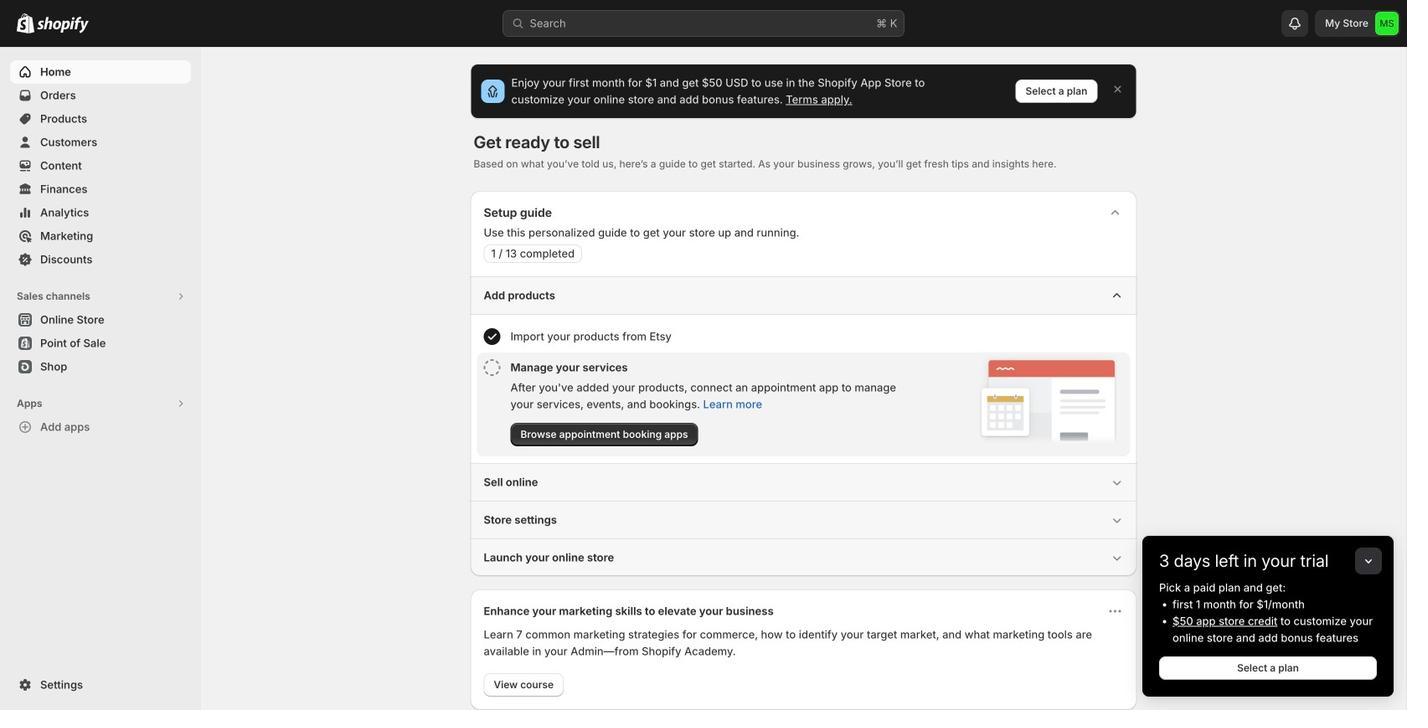 Task type: locate. For each thing, give the bounding box(es) containing it.
guide categories group
[[470, 276, 1137, 576]]

1 horizontal spatial shopify image
[[37, 17, 89, 33]]

import your products from etsy group
[[477, 322, 1131, 352]]

0 horizontal spatial shopify image
[[17, 13, 34, 33]]

setup guide region
[[470, 191, 1137, 576]]

shopify image
[[17, 13, 34, 33], [37, 17, 89, 33]]

manage your services group
[[477, 353, 1131, 457]]



Task type: vqa. For each thing, say whether or not it's contained in the screenshot.
the My Store 'icon' on the right
yes



Task type: describe. For each thing, give the bounding box(es) containing it.
mark manage your services as done image
[[484, 359, 501, 376]]

my store image
[[1376, 12, 1399, 35]]

add products group
[[470, 276, 1137, 463]]

mark import your products from etsy as not done image
[[484, 328, 501, 345]]



